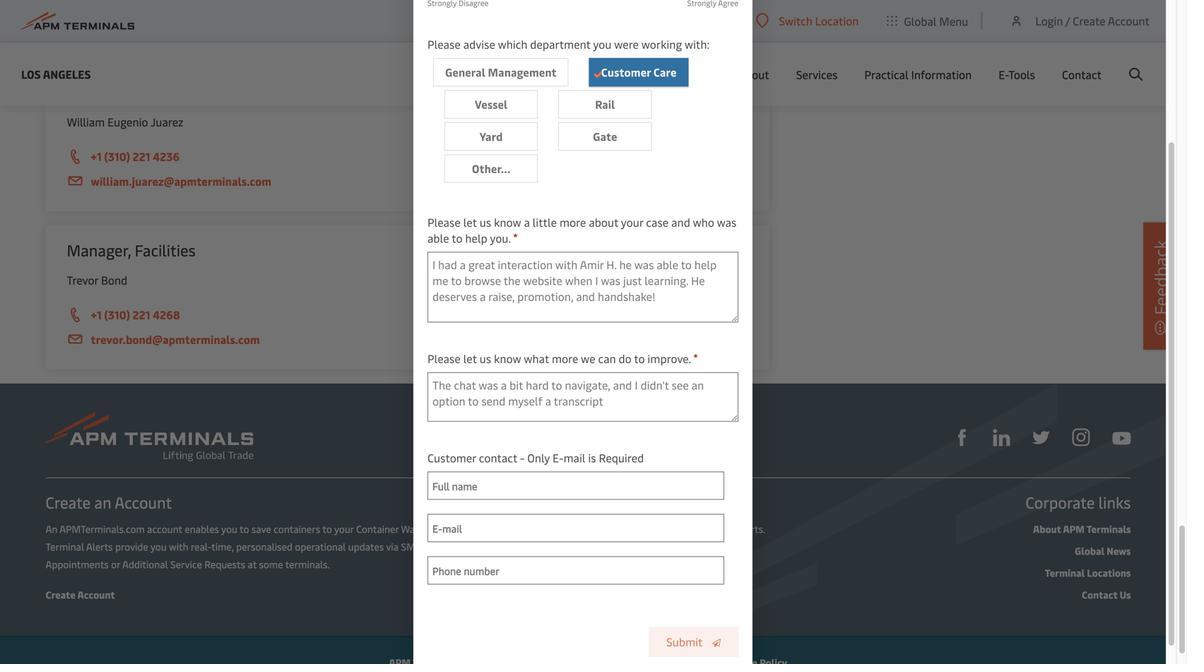 Task type: vqa. For each thing, say whether or not it's contained in the screenshot.
Please let us know what more we can do to improve. *'s let
yes



Task type: locate. For each thing, give the bounding box(es) containing it.
appointments
[[46, 558, 109, 571]]

1 horizontal spatial account
[[546, 540, 581, 553]]

truck
[[702, 540, 726, 553]]

your left case
[[621, 215, 643, 230]]

1 us from the top
[[480, 215, 491, 230]]

who
[[693, 215, 714, 230]]

221 inside +1 (310) 221 4268 link
[[133, 307, 150, 322]]

1 horizontal spatial customer
[[601, 64, 651, 80]]

login
[[1036, 13, 1063, 28]]

switch
[[779, 13, 813, 28]]

+1 for +1 (310) 221 4268
[[91, 307, 102, 322]]

global left the 'menu'
[[904, 13, 937, 28]]

0 horizontal spatial customer
[[428, 450, 476, 465]]

0 vertical spatial let
[[463, 215, 477, 230]]

to inside please let us know a little more about your case and who was able to help you.
[[452, 230, 463, 246]]

0 vertical spatial 221
[[133, 149, 150, 164]]

0 horizontal spatial *
[[513, 230, 518, 242]]

* right you.
[[513, 230, 518, 242]]

and left who
[[671, 215, 690, 230]]

customer for customer care
[[601, 64, 651, 80]]

0 horizontal spatial account
[[147, 522, 182, 536]]

bond
[[101, 272, 127, 288]]

0 vertical spatial more
[[560, 215, 586, 230]]

create right /
[[1073, 13, 1106, 28]]

customer down were at the top of page
[[601, 64, 651, 80]]

1 horizontal spatial this question is required element
[[693, 351, 698, 363]]

links
[[1099, 492, 1131, 513]]

+1 down trevor bond
[[91, 307, 102, 322]]

2 please from the top
[[428, 215, 461, 230]]

linkedin image
[[993, 429, 1010, 446]]

2 vertical spatial terminal
[[1045, 566, 1085, 579]]

an down daily
[[463, 540, 475, 553]]

account down appointments
[[77, 588, 115, 601]]

and inside the an apmterminals.com account enables you to save containers to your container watchlist, set daily watchlist email notifications, and subscribe for terminal alerts. terminal alerts provide you with real-time, personalised operational updates via sms or email. an apm terminals account is also required to manage truck appointments or additional service requests at some terminals.
[[617, 522, 634, 536]]

only
[[527, 450, 550, 465]]

apm down daily
[[477, 540, 498, 553]]

1 vertical spatial your
[[334, 522, 354, 536]]

2 221 from the top
[[133, 307, 150, 322]]

0 vertical spatial you
[[593, 37, 612, 52]]

know for a
[[494, 215, 521, 230]]

save
[[252, 522, 271, 536]]

daily
[[463, 522, 484, 536]]

terminal up truck
[[696, 522, 734, 536]]

* inside please let us know what more we can do to improve. *
[[693, 351, 698, 363]]

0 vertical spatial terminals
[[1087, 522, 1131, 536]]

+1 (310) 221 4236
[[91, 149, 180, 164]]

create account
[[46, 588, 115, 601]]

1 (310) from the top
[[104, 149, 130, 164]]

1 vertical spatial account
[[546, 540, 581, 553]]

feedback button
[[1143, 222, 1179, 350]]

let down trevor.bond@apmterminals.com link
[[463, 351, 477, 366]]

0 horizontal spatial you
[[150, 540, 167, 553]]

0 horizontal spatial an
[[46, 522, 57, 536]]

0 horizontal spatial terminal
[[46, 540, 84, 553]]

this question is required element right the improve.
[[693, 351, 698, 363]]

terminal up appointments
[[46, 540, 84, 553]]

1 vertical spatial create
[[46, 492, 91, 513]]

vessel
[[475, 96, 508, 112]]

gate
[[593, 129, 617, 144]]

0 vertical spatial customer
[[601, 64, 651, 80]]

was
[[717, 215, 737, 230]]

1 vertical spatial terminals
[[500, 540, 543, 553]]

terminal locations
[[1045, 566, 1131, 579]]

is right mail
[[588, 450, 596, 465]]

1 vertical spatial know
[[494, 351, 521, 366]]

account up with
[[147, 522, 182, 536]]

know left what
[[494, 351, 521, 366]]

221
[[133, 149, 150, 164], [133, 307, 150, 322]]

this question is required element
[[513, 230, 518, 242], [693, 351, 698, 363]]

0 vertical spatial +1
[[91, 149, 102, 164]]

0 vertical spatial terminal
[[696, 522, 734, 536]]

+1 (310) 221 4268
[[91, 307, 180, 322]]

us up help
[[480, 215, 491, 230]]

global inside global menu button
[[904, 13, 937, 28]]

1 horizontal spatial and
[[671, 215, 690, 230]]

switch location button
[[756, 13, 859, 28]]

+1 down william
[[91, 149, 102, 164]]

create for create an account
[[46, 492, 91, 513]]

+1 for +1 (310) 221 4236
[[91, 149, 102, 164]]

0 vertical spatial or
[[423, 540, 432, 553]]

your inside please let us know a little more about your case and who was able to help you.
[[621, 215, 643, 230]]

terminals down "watchlist"
[[500, 540, 543, 553]]

0 vertical spatial is
[[588, 450, 596, 465]]

2 let from the top
[[463, 351, 477, 366]]

us left what
[[480, 351, 491, 366]]

1 vertical spatial us
[[480, 351, 491, 366]]

know inside please let us know a little more about your case and who was able to help you.
[[494, 215, 521, 230]]

1 vertical spatial this question is required element
[[693, 351, 698, 363]]

time,
[[211, 540, 234, 553]]

to down subscribe
[[653, 540, 662, 553]]

1 +1 from the top
[[91, 149, 102, 164]]

or
[[423, 540, 432, 553], [111, 558, 120, 571]]

*
[[513, 230, 518, 242], [693, 351, 698, 363]]

know up you.
[[494, 215, 521, 230]]

1 vertical spatial or
[[111, 558, 120, 571]]

let inside please let us know a little more about your case and who was able to help you.
[[463, 215, 477, 230]]

0 horizontal spatial or
[[111, 558, 120, 571]]

option group
[[428, 0, 738, 12]]

let
[[463, 215, 477, 230], [463, 351, 477, 366]]

2 us from the top
[[480, 351, 491, 366]]

this question is required element for please let us know a little more about your case and who was able to help you.
[[513, 230, 518, 242]]

this question is required element for please let us know what more we can do to improve.
[[693, 351, 698, 363]]

0 horizontal spatial your
[[334, 522, 354, 536]]

you tube link
[[1113, 428, 1131, 446]]

an up appointments
[[46, 522, 57, 536]]

221 left 4268
[[133, 307, 150, 322]]

0 horizontal spatial this question is required element
[[513, 230, 518, 242]]

create for create account
[[46, 588, 75, 601]]

to right able
[[452, 230, 463, 246]]

1 horizontal spatial your
[[621, 215, 643, 230]]

1 horizontal spatial an
[[463, 540, 475, 553]]

trevor
[[67, 272, 98, 288]]

2 vertical spatial you
[[150, 540, 167, 553]]

provide
[[115, 540, 148, 553]]

account inside login / create account link
[[1108, 13, 1150, 28]]

please up able
[[428, 215, 461, 230]]

apm right about on the bottom of the page
[[1063, 522, 1085, 536]]

customer left contact
[[428, 450, 476, 465]]

and inside please let us know a little more about your case and who was able to help you.
[[671, 215, 690, 230]]

1 vertical spatial (310)
[[104, 307, 130, 322]]

+1 (310) 221 4268 link
[[67, 306, 748, 324]]

which
[[498, 37, 527, 52]]

0 vertical spatial create
[[1073, 13, 1106, 28]]

global
[[904, 13, 937, 28], [1075, 544, 1105, 558]]

terminals.
[[285, 558, 330, 571]]

fill 44 link
[[1033, 427, 1050, 446]]

1 vertical spatial let
[[463, 351, 477, 366]]

1 vertical spatial +1
[[91, 307, 102, 322]]

global menu button
[[873, 0, 983, 42]]

account right /
[[1108, 13, 1150, 28]]

apm inside the an apmterminals.com account enables you to save containers to your container watchlist, set daily watchlist email notifications, and subscribe for terminal alerts. terminal alerts provide you with real-time, personalised operational updates via sms or email. an apm terminals account is also required to manage truck appointments or additional service requests at some terminals.
[[477, 540, 498, 553]]

create down appointments
[[46, 588, 75, 601]]

more right the little
[[560, 215, 586, 230]]

more
[[560, 215, 586, 230], [552, 351, 578, 366]]

1 vertical spatial terminal
[[46, 540, 84, 553]]

email.
[[435, 540, 461, 553]]

submit button
[[649, 627, 738, 657]]

know for what
[[494, 351, 521, 366]]

(310) down the bond
[[104, 307, 130, 322]]

terminals
[[1087, 522, 1131, 536], [500, 540, 543, 553]]

los angeles link
[[21, 65, 91, 83]]

2 (310) from the top
[[104, 307, 130, 322]]

and up required
[[617, 522, 634, 536]]

about
[[589, 215, 618, 230]]

us inside please let us know a little more about your case and who was able to help you.
[[480, 215, 491, 230]]

your inside the an apmterminals.com account enables you to save containers to your container watchlist, set daily watchlist email notifications, and subscribe for terminal alerts. terminal alerts provide you with real-time, personalised operational updates via sms or email. an apm terminals account is also required to manage truck appointments or additional service requests at some terminals.
[[334, 522, 354, 536]]

alerts
[[86, 540, 113, 553]]

0 vertical spatial global
[[904, 13, 937, 28]]

1 221 from the top
[[133, 149, 150, 164]]

an
[[46, 522, 57, 536], [463, 540, 475, 553]]

0 horizontal spatial and
[[617, 522, 634, 536]]

2 vertical spatial please
[[428, 351, 461, 366]]

1 horizontal spatial global
[[1075, 544, 1105, 558]]

0 vertical spatial account
[[1108, 13, 1150, 28]]

1 horizontal spatial terminal
[[696, 522, 734, 536]]

/
[[1066, 13, 1070, 28]]

221 left '4236'
[[133, 149, 150, 164]]

contact
[[1082, 588, 1118, 601]]

you left with
[[150, 540, 167, 553]]

account up phone number telephone field
[[546, 540, 581, 553]]

(310) down william eugenio juarez
[[104, 149, 130, 164]]

0 vertical spatial this question is required element
[[513, 230, 518, 242]]

0 vertical spatial (310)
[[104, 149, 130, 164]]

1 vertical spatial an
[[463, 540, 475, 553]]

0 vertical spatial and
[[671, 215, 690, 230]]

you up time,
[[221, 522, 237, 536]]

221 for 4268
[[133, 307, 150, 322]]

0 vertical spatial please
[[428, 37, 461, 52]]

shape link
[[954, 427, 971, 446]]

trevor bond
[[67, 272, 127, 288]]

your up updates
[[334, 522, 354, 536]]

0 horizontal spatial global
[[904, 13, 937, 28]]

(310)
[[104, 149, 130, 164], [104, 307, 130, 322]]

1 vertical spatial you
[[221, 522, 237, 536]]

global news link
[[1075, 544, 1131, 558]]

improve.
[[648, 351, 691, 366]]

1 vertical spatial global
[[1075, 544, 1105, 558]]

-
[[520, 450, 525, 465]]

2 +1 from the top
[[91, 307, 102, 322]]

terminal up contact
[[1045, 566, 1085, 579]]

global for global news
[[1075, 544, 1105, 558]]

account
[[1108, 13, 1150, 28], [115, 492, 172, 513], [77, 588, 115, 601]]

1 vertical spatial and
[[617, 522, 634, 536]]

please let us know what more we can do to improve. *
[[428, 351, 698, 366]]

create left an
[[46, 492, 91, 513]]

1 vertical spatial 221
[[133, 307, 150, 322]]

0 vertical spatial your
[[621, 215, 643, 230]]

0 horizontal spatial apm
[[477, 540, 498, 553]]

an
[[94, 492, 111, 513]]

alerts.
[[737, 522, 765, 536]]

2 know from the top
[[494, 351, 521, 366]]

watchlist,
[[401, 522, 445, 536]]

terminal
[[696, 522, 734, 536], [46, 540, 84, 553], [1045, 566, 1085, 579]]

facilities
[[135, 240, 196, 260]]

1 vertical spatial customer
[[428, 450, 476, 465]]

more left we at bottom
[[552, 351, 578, 366]]

1 horizontal spatial *
[[693, 351, 698, 363]]

location
[[815, 13, 859, 28]]

0 horizontal spatial terminals
[[500, 540, 543, 553]]

trevor.bond@apmterminals.com
[[91, 332, 260, 347]]

please inside please let us know a little more about your case and who was able to help you.
[[428, 215, 461, 230]]

221 inside +1 (310) 221 4236 link
[[133, 149, 150, 164]]

2 horizontal spatial terminal
[[1045, 566, 1085, 579]]

apm
[[1063, 522, 1085, 536], [477, 540, 498, 553]]

additional
[[122, 558, 168, 571]]

switch location
[[779, 13, 859, 28]]

global up terminal locations
[[1075, 544, 1105, 558]]

is left "also"
[[583, 540, 590, 553]]

global menu
[[904, 13, 968, 28]]

or right sms
[[423, 540, 432, 553]]

1 vertical spatial please
[[428, 215, 461, 230]]

let up help
[[463, 215, 477, 230]]

1 vertical spatial apm
[[477, 540, 498, 553]]

1 please from the top
[[428, 37, 461, 52]]

1 vertical spatial *
[[693, 351, 698, 363]]

this question is required element right you.
[[513, 230, 518, 242]]

william.juarez@apmterminals.com
[[91, 173, 271, 189]]

e-
[[553, 450, 564, 465]]

you left were at the top of page
[[593, 37, 612, 52]]

2 horizontal spatial you
[[593, 37, 612, 52]]

0 vertical spatial us
[[480, 215, 491, 230]]

terminals up global news
[[1087, 522, 1131, 536]]

0 vertical spatial know
[[494, 215, 521, 230]]

us
[[480, 215, 491, 230], [480, 351, 491, 366]]

(310) for +1 (310) 221 4236
[[104, 149, 130, 164]]

Full name text field
[[428, 472, 724, 500]]

container
[[356, 522, 399, 536]]

please up the general
[[428, 37, 461, 52]]

1 let from the top
[[463, 215, 477, 230]]

2 vertical spatial create
[[46, 588, 75, 601]]

please down trevor.bond@apmterminals.com link
[[428, 351, 461, 366]]

account right an
[[115, 492, 172, 513]]

or down alerts
[[111, 558, 120, 571]]

customer care
[[601, 64, 677, 80]]

1 horizontal spatial apm
[[1063, 522, 1085, 536]]

1 know from the top
[[494, 215, 521, 230]]

apmt footer logo image
[[46, 412, 253, 461]]

1 horizontal spatial you
[[221, 522, 237, 536]]

1 vertical spatial is
[[583, 540, 590, 553]]

* right the improve.
[[693, 351, 698, 363]]



Task type: describe. For each thing, give the bounding box(es) containing it.
1 horizontal spatial terminals
[[1087, 522, 1131, 536]]

case
[[646, 215, 669, 230]]

us
[[1120, 588, 1131, 601]]

general
[[445, 64, 485, 80]]

department
[[530, 37, 591, 52]]

0 vertical spatial *
[[513, 230, 518, 242]]

general management
[[445, 64, 557, 80]]

sms
[[401, 540, 421, 553]]

instagram image
[[1072, 429, 1090, 446]]

to up operational
[[323, 522, 332, 536]]

los
[[21, 66, 41, 82]]

Phone number telephone field
[[428, 556, 724, 585]]

watchlist
[[486, 522, 528, 536]]

los angeles
[[21, 66, 91, 82]]

working
[[641, 37, 682, 52]]

news
[[1107, 544, 1131, 558]]

0 vertical spatial account
[[147, 522, 182, 536]]

please for please let us know a little more about your case and who was able to help you.
[[428, 215, 461, 230]]

william
[[67, 114, 105, 129]]

via
[[386, 540, 399, 553]]

about
[[1033, 522, 1061, 536]]

0 vertical spatial an
[[46, 522, 57, 536]]

submit
[[666, 634, 703, 649]]

other...
[[472, 161, 510, 176]]

email
[[530, 522, 555, 536]]

3 please from the top
[[428, 351, 461, 366]]

feedback
[[1149, 240, 1172, 315]]

linkedin__x28_alt_x29__3_ link
[[993, 427, 1010, 446]]

trevor.bond@apmterminals.com link
[[67, 331, 748, 348]]

us for a
[[480, 215, 491, 230]]

more inside please let us know a little more about your case and who was able to help you.
[[560, 215, 586, 230]]

you.
[[490, 230, 511, 246]]

required
[[599, 450, 644, 465]]

contact us link
[[1082, 588, 1131, 601]]

some
[[259, 558, 283, 571]]

you for department
[[593, 37, 612, 52]]

customer for customer contact - only e-mail is required
[[428, 450, 476, 465]]

angeles
[[43, 66, 91, 82]]

0 vertical spatial apm
[[1063, 522, 1085, 536]]

Please let us know what more we can do to improve. text field
[[428, 372, 738, 422]]

is inside the an apmterminals.com account enables you to save containers to your container watchlist, set daily watchlist email notifications, and subscribe for terminal alerts. terminal alerts provide you with real-time, personalised operational updates via sms or email. an apm terminals account is also required to manage truck appointments or additional service requests at some terminals.
[[583, 540, 590, 553]]

juarez
[[151, 114, 183, 129]]

+1 (310) 221 4236 link
[[67, 148, 748, 166]]

(310) for +1 (310) 221 4268
[[104, 307, 130, 322]]

at
[[248, 558, 257, 571]]

set
[[447, 522, 461, 536]]

instagram link
[[1072, 427, 1090, 446]]

please let us know a little more about your case and who was able to help you.
[[428, 215, 737, 246]]

to right 'do' at bottom
[[634, 351, 645, 366]]

1 vertical spatial more
[[552, 351, 578, 366]]

facebook image
[[954, 429, 971, 446]]

Please let us know a little more about your case and who was able to help you. text field
[[428, 252, 738, 323]]

apmterminals.com
[[60, 522, 145, 536]]

we
[[581, 351, 595, 366]]

let for please let us know what more we can do to improve. *
[[463, 351, 477, 366]]

operational
[[295, 540, 346, 553]]

corporate
[[1026, 492, 1095, 513]]

care
[[654, 64, 677, 80]]

manager, facilities
[[67, 240, 196, 260]]

1 horizontal spatial or
[[423, 540, 432, 553]]

a
[[524, 215, 530, 230]]

E-mail email field
[[428, 514, 724, 542]]

about apm terminals
[[1033, 522, 1131, 536]]

rail
[[595, 96, 615, 112]]

1 vertical spatial account
[[115, 492, 172, 513]]

also
[[593, 540, 611, 553]]

containers
[[274, 522, 320, 536]]

can
[[598, 351, 616, 366]]

yard
[[480, 129, 503, 144]]

let for please let us know a little more about your case and who was able to help you.
[[463, 215, 477, 230]]

global for global menu
[[904, 13, 937, 28]]

to left the 'save'
[[240, 522, 249, 536]]

terminals inside the an apmterminals.com account enables you to save containers to your container watchlist, set daily watchlist email notifications, and subscribe for terminal alerts. terminal alerts provide you with real-time, personalised operational updates via sms or email. an apm terminals account is also required to manage truck appointments or additional service requests at some terminals.
[[500, 540, 543, 553]]

corporate links
[[1026, 492, 1131, 513]]

were
[[614, 37, 639, 52]]

updates
[[348, 540, 384, 553]]

login / create account
[[1036, 13, 1150, 28]]

youtube image
[[1113, 432, 1131, 445]]

menu
[[939, 13, 968, 28]]

2 vertical spatial account
[[77, 588, 115, 601]]

login / create account link
[[1009, 0, 1150, 42]]

david.palacio@apmterminals.com link
[[67, 14, 748, 32]]

please for please advise which department you were working with:
[[428, 37, 461, 52]]

service
[[170, 558, 202, 571]]

221 for 4236
[[133, 149, 150, 164]]

about apm terminals link
[[1033, 522, 1131, 536]]

manager,
[[67, 240, 131, 260]]

contact us
[[1082, 588, 1131, 601]]

real-
[[191, 540, 211, 553]]

able
[[428, 230, 449, 246]]

william.juarez@apmterminals.com link
[[67, 172, 748, 190]]

with:
[[685, 37, 710, 52]]

create an account
[[46, 492, 172, 513]]

terminal locations link
[[1045, 566, 1131, 579]]

william eugenio juarez
[[67, 114, 183, 129]]

do
[[619, 351, 632, 366]]

locations
[[1087, 566, 1131, 579]]

with
[[169, 540, 188, 553]]

us for what
[[480, 351, 491, 366]]

required
[[613, 540, 650, 553]]

4268
[[153, 307, 180, 322]]

you for enables
[[221, 522, 237, 536]]

management
[[488, 64, 557, 80]]

twitter image
[[1033, 429, 1050, 446]]

advise
[[463, 37, 495, 52]]

please advise which department you were working with:
[[428, 37, 710, 52]]



